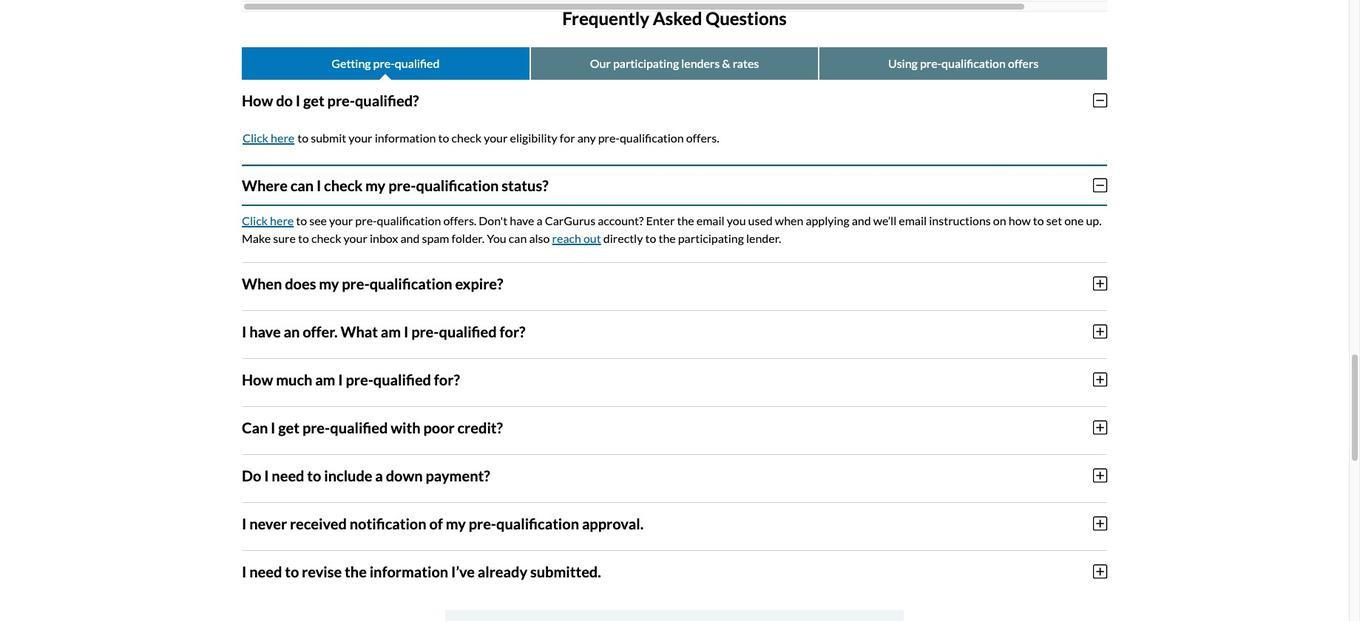Task type: locate. For each thing, give the bounding box(es) containing it.
plus square image inside the when does my pre-qualification expire? button
[[1093, 276, 1107, 292]]

minus square image for how do i get pre-qualified?
[[1093, 92, 1107, 108]]

approval.
[[582, 515, 644, 533]]

1 plus square image from the top
[[1093, 324, 1107, 340]]

do i need to include a down payment? button
[[242, 455, 1107, 497]]

the right enter
[[677, 213, 694, 227]]

2 vertical spatial the
[[345, 563, 367, 581]]

2 how from the top
[[242, 371, 273, 389]]

and left spam in the left of the page
[[400, 231, 420, 245]]

your
[[349, 131, 372, 145], [484, 131, 508, 145], [329, 213, 353, 227], [344, 231, 367, 245]]

qualification inside button
[[496, 515, 579, 533]]

get right 'can'
[[278, 419, 300, 437]]

0 vertical spatial get
[[303, 91, 324, 109]]

here
[[271, 131, 295, 145], [270, 213, 294, 227]]

we'll
[[873, 213, 897, 227]]

2 plus square image from the top
[[1093, 468, 1107, 484]]

inbox
[[370, 231, 398, 245]]

the
[[677, 213, 694, 227], [659, 231, 676, 245], [345, 563, 367, 581]]

2 minus square image from the top
[[1093, 177, 1107, 193]]

3 plus square image from the top
[[1093, 564, 1107, 580]]

1 vertical spatial need
[[249, 563, 282, 581]]

2 horizontal spatial my
[[446, 515, 466, 533]]

qualification inside dropdown button
[[416, 176, 499, 194]]

my
[[365, 176, 386, 194], [319, 275, 339, 293], [446, 515, 466, 533]]

1 vertical spatial am
[[315, 371, 335, 389]]

1 vertical spatial here
[[270, 213, 294, 227]]

qualified up qualified?
[[395, 56, 440, 70]]

check
[[451, 131, 482, 145], [324, 176, 363, 194], [311, 231, 341, 245]]

include
[[324, 467, 372, 485]]

my right does
[[319, 275, 339, 293]]

check down see
[[311, 231, 341, 245]]

applying
[[806, 213, 849, 227]]

a up also
[[537, 213, 543, 227]]

qualified left the with on the left bottom of the page
[[330, 419, 388, 437]]

rates
[[733, 56, 759, 70]]

1 horizontal spatial the
[[659, 231, 676, 245]]

how for how do i get pre-qualified?
[[242, 91, 273, 109]]

1 vertical spatial offers.
[[443, 213, 476, 227]]

1 horizontal spatial my
[[365, 176, 386, 194]]

my inside 'i never received notification of my pre-qualification approval.' button
[[446, 515, 466, 533]]

here up sure
[[270, 213, 294, 227]]

have left an on the bottom of the page
[[249, 323, 281, 341]]

here down do
[[271, 131, 295, 145]]

information down the notification
[[370, 563, 448, 581]]

1 horizontal spatial email
[[899, 213, 927, 227]]

poor
[[423, 419, 455, 437]]

0 horizontal spatial email
[[697, 213, 725, 227]]

offers. up the folder.
[[443, 213, 476, 227]]

need
[[272, 467, 304, 485], [249, 563, 282, 581]]

0 vertical spatial the
[[677, 213, 694, 227]]

here for click here
[[270, 213, 294, 227]]

the right revise
[[345, 563, 367, 581]]

for? up poor
[[434, 371, 460, 389]]

submitted.
[[530, 563, 601, 581]]

0 horizontal spatial can
[[290, 176, 314, 194]]

qualified down expire?
[[439, 323, 497, 341]]

to left include
[[307, 467, 321, 485]]

click here button
[[242, 127, 295, 149]]

need inside "button"
[[249, 563, 282, 581]]

to left submit
[[298, 131, 309, 145]]

your left inbox
[[344, 231, 367, 245]]

a inside button
[[375, 467, 383, 485]]

an
[[284, 323, 300, 341]]

revise
[[302, 563, 342, 581]]

2 vertical spatial check
[[311, 231, 341, 245]]

see
[[309, 213, 327, 227]]

plus square image inside 'i never received notification of my pre-qualification approval.' button
[[1093, 516, 1107, 532]]

1 vertical spatial participating
[[678, 231, 744, 245]]

0 vertical spatial participating
[[613, 56, 679, 70]]

4 plus square image from the top
[[1093, 516, 1107, 532]]

pre- inside button
[[920, 56, 942, 70]]

0 vertical spatial my
[[365, 176, 386, 194]]

participating
[[613, 56, 679, 70], [678, 231, 744, 245]]

0 horizontal spatial for?
[[434, 371, 460, 389]]

qualified
[[395, 56, 440, 70], [439, 323, 497, 341], [373, 371, 431, 389], [330, 419, 388, 437]]

to left see
[[296, 213, 307, 227]]

information down qualified?
[[375, 131, 436, 145]]

2 vertical spatial plus square image
[[1093, 564, 1107, 580]]

0 vertical spatial need
[[272, 467, 304, 485]]

1 horizontal spatial can
[[509, 231, 527, 245]]

plus square image inside can i get pre-qualified with poor credit? button
[[1093, 420, 1107, 436]]

qualification
[[942, 56, 1006, 70], [620, 131, 684, 145], [416, 176, 499, 194], [377, 213, 441, 227], [370, 275, 452, 293], [496, 515, 579, 533]]

1 vertical spatial minus square image
[[1093, 177, 1107, 193]]

click up make
[[242, 213, 268, 227]]

can right "you"
[[509, 231, 527, 245]]

i need to revise the information i've already submitted. button
[[242, 551, 1107, 593]]

participating right our
[[613, 56, 679, 70]]

1 vertical spatial the
[[659, 231, 676, 245]]

click for click here
[[242, 213, 268, 227]]

you
[[487, 231, 506, 245]]

the inside "button"
[[345, 563, 367, 581]]

1 how from the top
[[242, 91, 273, 109]]

plus square image for credit?
[[1093, 420, 1107, 436]]

i need to revise the information i've already submitted.
[[242, 563, 601, 581]]

set
[[1046, 213, 1062, 227]]

2 vertical spatial my
[[446, 515, 466, 533]]

1 vertical spatial my
[[319, 275, 339, 293]]

have
[[510, 213, 534, 227], [249, 323, 281, 341]]

0 horizontal spatial the
[[345, 563, 367, 581]]

i
[[296, 91, 300, 109], [316, 176, 321, 194], [242, 323, 246, 341], [404, 323, 408, 341], [338, 371, 343, 389], [271, 419, 275, 437], [264, 467, 269, 485], [242, 515, 246, 533], [242, 563, 246, 581]]

i inside "button"
[[242, 563, 246, 581]]

1 email from the left
[[697, 213, 725, 227]]

asked
[[653, 7, 702, 29]]

information for your
[[375, 131, 436, 145]]

need inside button
[[272, 467, 304, 485]]

1 horizontal spatial get
[[303, 91, 324, 109]]

click for click here to submit your information to check your eligibility for any pre-qualification offers.
[[243, 131, 268, 145]]

qualification inside to see your pre-qualification offers. don't have a cargurus account? enter the email you used when applying and we'll email instructions on how to set one up. make sure to check your inbox and spam folder. you can also
[[377, 213, 441, 227]]

1 horizontal spatial a
[[537, 213, 543, 227]]

1 vertical spatial get
[[278, 419, 300, 437]]

your right see
[[329, 213, 353, 227]]

1 vertical spatial can
[[509, 231, 527, 245]]

0 horizontal spatial have
[[249, 323, 281, 341]]

for? down expire?
[[500, 323, 525, 341]]

email right "we'll"
[[899, 213, 927, 227]]

plus square image for already
[[1093, 564, 1107, 580]]

offers. down how do i get pre-qualified? dropdown button
[[686, 131, 719, 145]]

1 vertical spatial click
[[242, 213, 268, 227]]

1 vertical spatial have
[[249, 323, 281, 341]]

plus square image for qualification
[[1093, 516, 1107, 532]]

check left the eligibility
[[451, 131, 482, 145]]

0 horizontal spatial am
[[315, 371, 335, 389]]

account?
[[598, 213, 644, 227]]

my right of
[[446, 515, 466, 533]]

1 vertical spatial plus square image
[[1093, 468, 1107, 484]]

0 vertical spatial am
[[381, 323, 401, 341]]

0 vertical spatial how
[[242, 91, 273, 109]]

email left you
[[697, 213, 725, 227]]

never
[[249, 515, 287, 533]]

frequently asked questions
[[562, 7, 787, 29]]

plus square image inside the i have an offer. what am i pre-qualified for? button
[[1093, 324, 1107, 340]]

minus square image inside how do i get pre-qualified? dropdown button
[[1093, 92, 1107, 108]]

click
[[243, 131, 268, 145], [242, 213, 268, 227]]

0 vertical spatial information
[[375, 131, 436, 145]]

plus square image inside how much am i pre-qualified for? button
[[1093, 372, 1107, 388]]

to inside button
[[307, 467, 321, 485]]

0 vertical spatial a
[[537, 213, 543, 227]]

used
[[748, 213, 773, 227]]

how inside how much am i pre-qualified for? button
[[242, 371, 273, 389]]

3 plus square image from the top
[[1093, 420, 1107, 436]]

down
[[386, 467, 423, 485]]

my up inbox
[[365, 176, 386, 194]]

how
[[242, 91, 273, 109], [242, 371, 273, 389]]

directly
[[603, 231, 643, 245]]

a inside to see your pre-qualification offers. don't have a cargurus account? enter the email you used when applying and we'll email instructions on how to set one up. make sure to check your inbox and spam folder. you can also
[[537, 213, 543, 227]]

how left do
[[242, 91, 273, 109]]

1 horizontal spatial for?
[[500, 323, 525, 341]]

can
[[242, 419, 268, 437]]

to left revise
[[285, 563, 299, 581]]

0 vertical spatial plus square image
[[1093, 276, 1107, 292]]

a left down
[[375, 467, 383, 485]]

for?
[[500, 323, 525, 341], [434, 371, 460, 389]]

0 horizontal spatial offers.
[[443, 213, 476, 227]]

qualification up 'submitted.'
[[496, 515, 579, 533]]

plus square image
[[1093, 324, 1107, 340], [1093, 372, 1107, 388], [1093, 420, 1107, 436], [1093, 516, 1107, 532]]

0 vertical spatial click
[[243, 131, 268, 145]]

plus square image inside do i need to include a down payment? button
[[1093, 468, 1107, 484]]

frequently asked questions tab list
[[242, 47, 1107, 80]]

1 vertical spatial check
[[324, 176, 363, 194]]

1 plus square image from the top
[[1093, 276, 1107, 292]]

0 horizontal spatial my
[[319, 275, 339, 293]]

1 vertical spatial information
[[370, 563, 448, 581]]

0 vertical spatial have
[[510, 213, 534, 227]]

need down never
[[249, 563, 282, 581]]

qualification inside button
[[942, 56, 1006, 70]]

0 vertical spatial can
[[290, 176, 314, 194]]

participating down you
[[678, 231, 744, 245]]

eligibility
[[510, 131, 557, 145]]

2 horizontal spatial the
[[677, 213, 694, 227]]

how inside how do i get pre-qualified? dropdown button
[[242, 91, 273, 109]]

do
[[276, 91, 293, 109]]

1 vertical spatial and
[[400, 231, 420, 245]]

am right what
[[381, 323, 401, 341]]

get right do
[[303, 91, 324, 109]]

to see your pre-qualification offers. don't have a cargurus account? enter the email you used when applying and we'll email instructions on how to set one up. make sure to check your inbox and spam folder. you can also
[[242, 213, 1102, 245]]

qualified inside frequently asked questions tab list
[[395, 56, 440, 70]]

1 minus square image from the top
[[1093, 92, 1107, 108]]

check up see
[[324, 176, 363, 194]]

pre- inside button
[[469, 515, 496, 533]]

0 horizontal spatial get
[[278, 419, 300, 437]]

1 horizontal spatial and
[[852, 213, 871, 227]]

1 horizontal spatial have
[[510, 213, 534, 227]]

information inside i need to revise the information i've already submitted. "button"
[[370, 563, 448, 581]]

our
[[590, 56, 611, 70]]

can right where
[[290, 176, 314, 194]]

pre- inside to see your pre-qualification offers. don't have a cargurus account? enter the email you used when applying and we'll email instructions on how to set one up. make sure to check your inbox and spam folder. you can also
[[355, 213, 377, 227]]

0 horizontal spatial and
[[400, 231, 420, 245]]

get
[[303, 91, 324, 109], [278, 419, 300, 437]]

am
[[381, 323, 401, 341], [315, 371, 335, 389]]

plus square image
[[1093, 276, 1107, 292], [1093, 468, 1107, 484], [1093, 564, 1107, 580]]

i have an offer. what am i pre-qualified for?
[[242, 323, 525, 341]]

and left "we'll"
[[852, 213, 871, 227]]

click up where
[[243, 131, 268, 145]]

received
[[290, 515, 347, 533]]

how for how much am i pre-qualified for?
[[242, 371, 273, 389]]

qualification down how do i get pre-qualified? dropdown button
[[620, 131, 684, 145]]

tab list
[[242, 0, 1107, 12]]

qualification down spam in the left of the page
[[370, 275, 452, 293]]

the down enter
[[659, 231, 676, 245]]

pre-
[[373, 56, 395, 70], [920, 56, 942, 70], [327, 91, 355, 109], [598, 131, 620, 145], [388, 176, 416, 194], [355, 213, 377, 227], [342, 275, 370, 293], [411, 323, 439, 341], [346, 371, 373, 389], [302, 419, 330, 437], [469, 515, 496, 533]]

minus square image for where can i check my pre-qualification status?
[[1093, 177, 1107, 193]]

0 vertical spatial check
[[451, 131, 482, 145]]

using
[[888, 56, 918, 70]]

spam
[[422, 231, 449, 245]]

to
[[298, 131, 309, 145], [438, 131, 449, 145], [296, 213, 307, 227], [1033, 213, 1044, 227], [298, 231, 309, 245], [645, 231, 656, 245], [307, 467, 321, 485], [285, 563, 299, 581]]

am right much
[[315, 371, 335, 389]]

minus square image
[[1093, 92, 1107, 108], [1093, 177, 1107, 193]]

click here to submit your information to check your eligibility for any pre-qualification offers.
[[243, 131, 719, 145]]

need right do
[[272, 467, 304, 485]]

lenders
[[681, 56, 720, 70]]

sure
[[273, 231, 296, 245]]

0 vertical spatial offers.
[[686, 131, 719, 145]]

2 plus square image from the top
[[1093, 372, 1107, 388]]

0 vertical spatial minus square image
[[1093, 92, 1107, 108]]

plus square image for pre-
[[1093, 324, 1107, 340]]

how left much
[[242, 371, 273, 389]]

the for reach out directly to the participating lender.
[[659, 231, 676, 245]]

plus square image inside i need to revise the information i've already submitted. "button"
[[1093, 564, 1107, 580]]

0 vertical spatial for?
[[500, 323, 525, 341]]

qualification up inbox
[[377, 213, 441, 227]]

have up also
[[510, 213, 534, 227]]

where can i check my pre-qualification status?
[[242, 176, 548, 194]]

to right sure
[[298, 231, 309, 245]]

qualified up the with on the left bottom of the page
[[373, 371, 431, 389]]

1 vertical spatial a
[[375, 467, 383, 485]]

get inside dropdown button
[[303, 91, 324, 109]]

1 horizontal spatial am
[[381, 323, 401, 341]]

0 vertical spatial here
[[271, 131, 295, 145]]

can
[[290, 176, 314, 194], [509, 231, 527, 245]]

minus square image inside where can i check my pre-qualification status? dropdown button
[[1093, 177, 1107, 193]]

getting pre-qualified button
[[242, 47, 529, 80]]

qualification left the offers
[[942, 56, 1006, 70]]

i inside button
[[242, 515, 246, 533]]

qualification up the don't
[[416, 176, 499, 194]]

1 vertical spatial how
[[242, 371, 273, 389]]

0 horizontal spatial a
[[375, 467, 383, 485]]

here for click here to submit your information to check your eligibility for any pre-qualification offers.
[[271, 131, 295, 145]]

pre- inside dropdown button
[[327, 91, 355, 109]]



Task type: vqa. For each thing, say whether or not it's contained in the screenshot.
Research POPUP BUTTON
no



Task type: describe. For each thing, give the bounding box(es) containing it.
to left set
[[1033, 213, 1044, 227]]

i've
[[451, 563, 475, 581]]

you
[[727, 213, 746, 227]]

qualified?
[[355, 91, 419, 109]]

already
[[478, 563, 527, 581]]

can i get pre-qualified with poor credit? button
[[242, 407, 1107, 449]]

check inside dropdown button
[[324, 176, 363, 194]]

when does my pre-qualification expire?
[[242, 275, 503, 293]]

can i get pre-qualified with poor credit?
[[242, 419, 503, 437]]

much
[[276, 371, 312, 389]]

with
[[391, 419, 421, 437]]

one
[[1064, 213, 1084, 227]]

getting
[[332, 56, 371, 70]]

can inside to see your pre-qualification offers. don't have a cargurus account? enter the email you used when applying and we'll email instructions on how to set one up. make sure to check your inbox and spam folder. you can also
[[509, 231, 527, 245]]

enter
[[646, 213, 675, 227]]

get inside button
[[278, 419, 300, 437]]

your right submit
[[349, 131, 372, 145]]

using pre-qualification offers
[[888, 56, 1039, 70]]

reach out directly to the participating lender.
[[552, 231, 781, 245]]

my inside where can i check my pre-qualification status? dropdown button
[[365, 176, 386, 194]]

notification
[[350, 515, 426, 533]]

information for the
[[370, 563, 448, 581]]

can inside dropdown button
[[290, 176, 314, 194]]

reach out link
[[552, 231, 601, 245]]

how much am i pre-qualified for?
[[242, 371, 460, 389]]

have inside button
[[249, 323, 281, 341]]

check inside to see your pre-qualification offers. don't have a cargurus account? enter the email you used when applying and we'll email instructions on how to set one up. make sure to check your inbox and spam folder. you can also
[[311, 231, 341, 245]]

getting pre-qualified tab panel
[[242, 80, 1107, 599]]

1 horizontal spatial offers.
[[686, 131, 719, 145]]

have inside to see your pre-qualification offers. don't have a cargurus account? enter the email you used when applying and we'll email instructions on how to set one up. make sure to check your inbox and spam folder. you can also
[[510, 213, 534, 227]]

where can i check my pre-qualification status? button
[[242, 165, 1107, 206]]

pre- inside dropdown button
[[388, 176, 416, 194]]

i never received notification of my pre-qualification approval. button
[[242, 503, 1107, 545]]

submit
[[311, 131, 346, 145]]

plus square image for payment?
[[1093, 468, 1107, 484]]

does
[[285, 275, 316, 293]]

to inside "button"
[[285, 563, 299, 581]]

the for i need to revise the information i've already submitted.
[[345, 563, 367, 581]]

2 email from the left
[[899, 213, 927, 227]]

any
[[577, 131, 596, 145]]

reach
[[552, 231, 581, 245]]

questions
[[705, 7, 787, 29]]

to up where can i check my pre-qualification status?
[[438, 131, 449, 145]]

of
[[429, 515, 443, 533]]

your left the eligibility
[[484, 131, 508, 145]]

how much am i pre-qualified for? button
[[242, 359, 1107, 401]]

lender.
[[746, 231, 781, 245]]

offers. inside to see your pre-qualification offers. don't have a cargurus account? enter the email you used when applying and we'll email instructions on how to set one up. make sure to check your inbox and spam folder. you can also
[[443, 213, 476, 227]]

how
[[1009, 213, 1031, 227]]

i inside dropdown button
[[316, 176, 321, 194]]

using pre-qualification offers button
[[820, 47, 1107, 80]]

getting pre-qualified
[[332, 56, 440, 70]]

when
[[775, 213, 803, 227]]

also
[[529, 231, 550, 245]]

i never received notification of my pre-qualification approval.
[[242, 515, 644, 533]]

do i need to include a down payment?
[[242, 467, 490, 485]]

our participating lenders & rates button
[[531, 47, 818, 80]]

when
[[242, 275, 282, 293]]

cargurus
[[545, 213, 595, 227]]

where
[[242, 176, 288, 194]]

status?
[[502, 176, 548, 194]]

instructions
[[929, 213, 991, 227]]

for
[[560, 131, 575, 145]]

do
[[242, 467, 261, 485]]

i inside dropdown button
[[296, 91, 300, 109]]

on
[[993, 213, 1006, 227]]

qualification inside button
[[370, 275, 452, 293]]

click here
[[242, 213, 294, 227]]

the inside to see your pre-qualification offers. don't have a cargurus account? enter the email you used when applying and we'll email instructions on how to set one up. make sure to check your inbox and spam folder. you can also
[[677, 213, 694, 227]]

what
[[341, 323, 378, 341]]

credit?
[[457, 419, 503, 437]]

payment?
[[426, 467, 490, 485]]

don't
[[479, 213, 508, 227]]

frequently
[[562, 7, 649, 29]]

offer.
[[303, 323, 338, 341]]

participating inside "getting pre-qualified" tab panel
[[678, 231, 744, 245]]

when does my pre-qualification expire? button
[[242, 263, 1107, 304]]

1 vertical spatial for?
[[434, 371, 460, 389]]

how do i get pre-qualified? button
[[242, 80, 1107, 121]]

up.
[[1086, 213, 1102, 227]]

offers
[[1008, 56, 1039, 70]]

expire?
[[455, 275, 503, 293]]

0 vertical spatial and
[[852, 213, 871, 227]]

out
[[583, 231, 601, 245]]

&
[[722, 56, 730, 70]]

make
[[242, 231, 271, 245]]

my inside the when does my pre-qualification expire? button
[[319, 275, 339, 293]]

click here link
[[242, 213, 294, 227]]

folder.
[[452, 231, 484, 245]]

how do i get pre-qualified?
[[242, 91, 419, 109]]

participating inside button
[[613, 56, 679, 70]]

our participating lenders & rates
[[590, 56, 759, 70]]

i have an offer. what am i pre-qualified for? button
[[242, 311, 1107, 352]]

to down enter
[[645, 231, 656, 245]]



